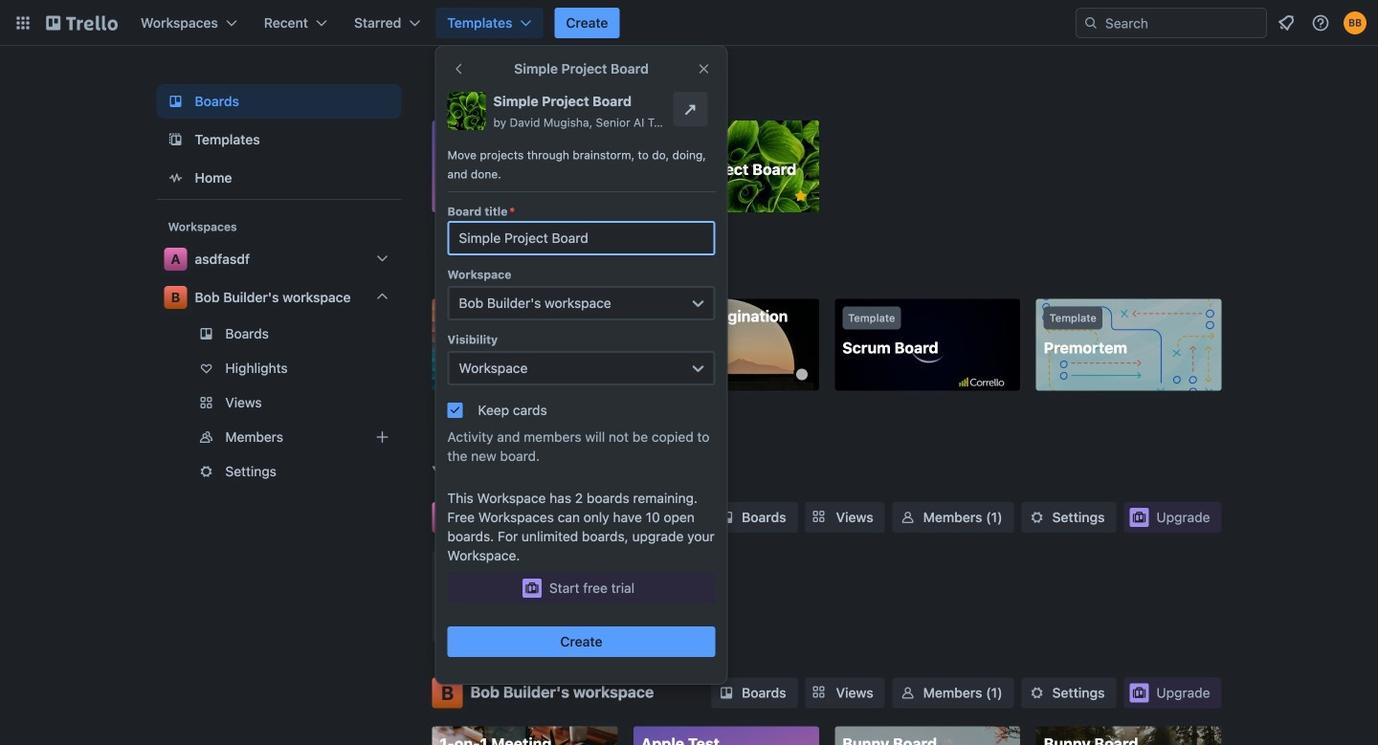 Task type: describe. For each thing, give the bounding box(es) containing it.
0 notifications image
[[1275, 11, 1298, 34]]

primary element
[[0, 0, 1379, 46]]

bob builder (bobbuilder40) image
[[1344, 11, 1367, 34]]

back to home image
[[46, 8, 118, 38]]

Search field
[[1099, 10, 1267, 36]]

click to unstar this board. it will be removed from your starred list. image
[[793, 188, 810, 205]]

close popover image
[[697, 61, 712, 77]]

1 sm image from the left
[[899, 684, 918, 703]]



Task type: vqa. For each thing, say whether or not it's contained in the screenshot.
the bottommost Meeting
no



Task type: locate. For each thing, give the bounding box(es) containing it.
0 horizontal spatial sm image
[[899, 684, 918, 703]]

template board image
[[164, 128, 187, 151]]

return to previous screen image
[[451, 61, 467, 77]]

sm image
[[717, 508, 736, 528], [899, 508, 918, 528], [1028, 508, 1047, 528], [717, 684, 736, 703]]

2 sm image from the left
[[1028, 684, 1047, 703]]

open information menu image
[[1312, 13, 1331, 33]]

1 horizontal spatial sm image
[[1028, 684, 1047, 703]]

home image
[[164, 167, 187, 190]]

search image
[[1084, 15, 1099, 31]]

board image
[[164, 90, 187, 113]]

sm image
[[899, 684, 918, 703], [1028, 684, 1047, 703]]

None text field
[[448, 221, 716, 256]]

add image
[[371, 426, 394, 449]]

there is new activity on this board. image
[[796, 369, 808, 381]]



